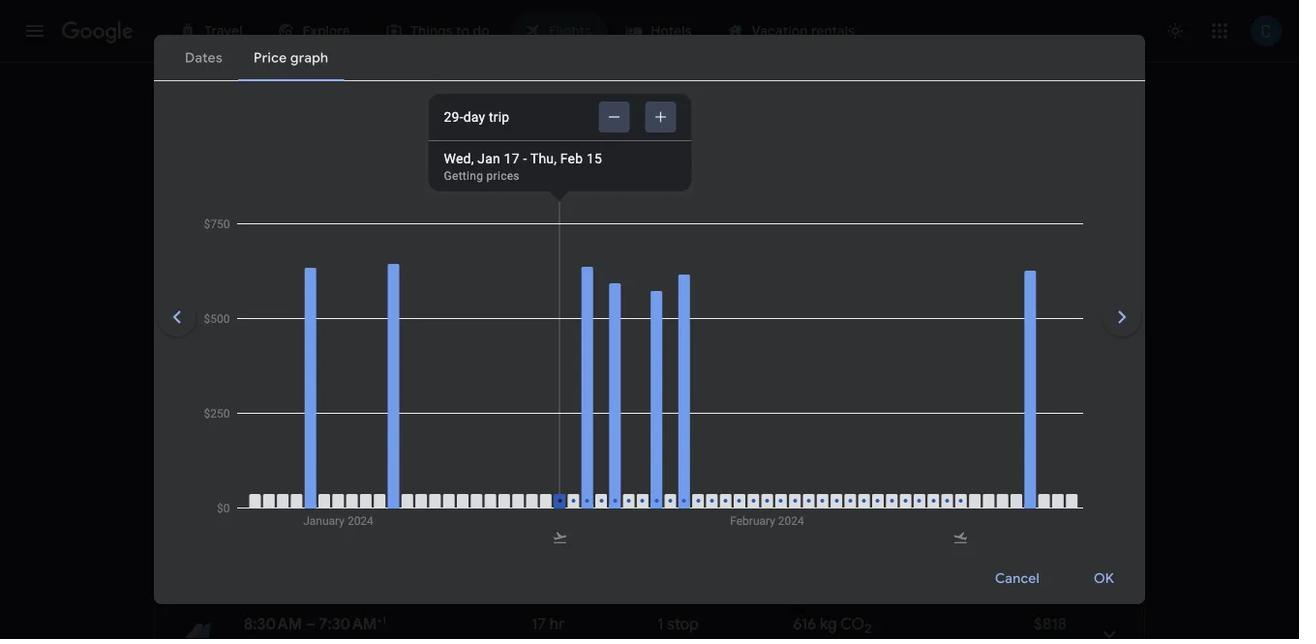 Task type: locate. For each thing, give the bounding box(es) containing it.
delta down 10
[[544, 500, 572, 513]]

+ inside 2:41 pm – 6:30 am + 1
[[372, 403, 378, 415]]

+41% emissions
[[793, 499, 881, 513]]

2 iberia, from the top
[[394, 427, 427, 441]]

under
[[662, 96, 702, 114]]

co right 403
[[845, 311, 869, 331]]

0 vertical spatial 1 stop flight. element
[[658, 403, 699, 426]]

round inside $849 round trip
[[1014, 428, 1046, 442]]

1 stop from the top
[[667, 403, 699, 423]]

1 vertical spatial 17
[[532, 615, 546, 635]]

543 kg co 2
[[793, 403, 875, 426]]

2 right 403
[[869, 317, 876, 334]]

1 stop flight. element for 9 hr 49 min
[[658, 403, 699, 426]]

trip down $849 text field
[[1049, 428, 1067, 442]]

co for as
[[338, 355, 354, 369]]

flights up 7:30 am
[[305, 564, 362, 588]]

trip right day
[[489, 109, 510, 125]]

airways
[[340, 427, 383, 441]]

feb
[[560, 151, 583, 167]]

delta down departure time: 1:40 pm. text field
[[244, 500, 272, 513]]

1 vertical spatial finnair
[[430, 427, 467, 441]]

0 horizontal spatial delta
[[244, 500, 272, 513]]

any dates
[[481, 178, 546, 196]]

kg inside 403 kg co 2
[[825, 311, 842, 331]]

618
[[793, 476, 816, 496]]

scroll forward image
[[1099, 294, 1145, 341]]

kg right 403
[[825, 311, 842, 331]]

1 horizontal spatial and
[[759, 262, 779, 276]]

to
[[547, 96, 561, 114]]

+ for 6:30 am
[[372, 403, 378, 415]]

british
[[307, 335, 342, 349], [302, 427, 337, 441]]

departing for best
[[199, 233, 287, 258]]

price
[[250, 262, 277, 276]]

min up connection at the bottom left of the page
[[586, 476, 612, 496]]

40
[[562, 311, 582, 331]]

convenience
[[304, 262, 372, 276]]

co inside 616 kg co 2
[[841, 615, 865, 635]]

1 horizontal spatial 17
[[532, 615, 546, 635]]

co right 543 at the bottom right
[[844, 403, 868, 423]]

2 inside 403 kg co 2
[[869, 317, 876, 334]]

2 vertical spatial +
[[377, 615, 382, 627]]

round for $845
[[1014, 336, 1046, 350]]

29-day trip
[[444, 109, 510, 125]]

1 inside 1 stop 59 min
[[658, 403, 664, 423]]

leaves o'hare international airport at 9:00 am on tuesday, november 21 and arrives at heathrow airport at 10:40 pm on tuesday, november 21. element
[[244, 311, 386, 331]]

for
[[601, 262, 617, 276]]

min
[[585, 311, 611, 331], [584, 403, 610, 423], [675, 427, 695, 441], [586, 476, 612, 496], [699, 500, 719, 513]]

british up as much co
[[307, 335, 342, 349]]

– down 40
[[555, 335, 563, 349]]

0 horizontal spatial and
[[280, 262, 300, 276]]

2 for 616
[[865, 621, 872, 638]]

hr inside 11 hr 10 min mdw – lhr
[[548, 476, 562, 496]]

atlantic
[[348, 500, 390, 513]]

1 and from the left
[[280, 262, 300, 276]]

0 horizontal spatial 17
[[504, 151, 520, 167]]

– down 49
[[555, 427, 563, 441]]

min inside 9 hr 49 min – lhr
[[584, 403, 610, 423]]

flights
[[292, 233, 348, 258], [305, 564, 362, 588]]

543
[[793, 403, 820, 423]]

finnair
[[430, 335, 467, 349], [430, 427, 467, 441]]

616 kg co 2
[[793, 615, 872, 638]]

 image
[[394, 500, 397, 513]]

hr inside popup button
[[725, 96, 739, 114]]

trip inside $859 round trip
[[1049, 501, 1067, 514]]

kg for 543
[[824, 403, 841, 423]]

american,
[[244, 427, 298, 441]]

10:40 pm
[[321, 311, 386, 331]]

0 vertical spatial finnair
[[430, 335, 467, 349]]

hr for 7 hr 40 min – lhr
[[544, 311, 559, 331]]

2 up emissions at the right of page
[[865, 482, 872, 498]]

min right 49
[[584, 403, 610, 423]]

2 inside 618 kg co 2
[[865, 482, 872, 498]]

round inside the $845 round trip
[[1014, 336, 1046, 350]]

co right much
[[338, 355, 354, 369]]

0 vertical spatial round
[[1014, 336, 1046, 350]]

1 inside 2:41 pm – 6:30 am + 1
[[378, 403, 382, 415]]

kg
[[825, 311, 842, 331], [824, 403, 841, 423], [820, 476, 837, 496], [820, 615, 837, 635]]

7
[[532, 311, 540, 331]]

– inside 9 hr 49 min – lhr
[[555, 427, 563, 441]]

849 US dollars text field
[[1031, 403, 1067, 423]]

0 vertical spatial flights
[[292, 233, 348, 258]]

round down "859 us dollars" text box
[[1014, 501, 1046, 514]]

min right 59 on the bottom right of page
[[675, 427, 695, 441]]

lhr down 49
[[563, 427, 586, 441]]

round down $849 text field
[[1014, 428, 1046, 442]]

kg inside 618 kg co 2
[[820, 476, 837, 496]]

1
[[620, 262, 627, 276], [378, 403, 382, 415], [658, 403, 664, 423], [658, 476, 664, 496], [382, 615, 386, 627], [658, 615, 664, 635]]

kg for 403
[[825, 311, 842, 331]]

$2,000
[[564, 96, 610, 114]]

1 vertical spatial departing
[[212, 564, 301, 588]]

trip for $845
[[1049, 336, 1067, 350]]

0 vertical spatial +
[[565, 262, 571, 276]]

1 finnair from the top
[[430, 335, 467, 349]]

Arrival time: 6:30 AM on  Wednesday, November 22. text field
[[314, 403, 382, 423]]

stop for 1 stop 2 hr 28 min dtw
[[667, 476, 699, 496]]

up to $2,000 button
[[516, 90, 643, 121]]

flights for best departing flights
[[292, 233, 348, 258]]

2 vertical spatial round
[[1014, 501, 1046, 514]]

thu,
[[530, 151, 557, 167]]

kg inside 616 kg co 2
[[820, 615, 837, 635]]

hr inside 1 stop 2 hr 28 min dtw
[[668, 500, 679, 513]]

11 hr 10 min mdw – lhr
[[532, 476, 612, 513]]

trip
[[489, 109, 510, 125], [1049, 336, 1067, 350], [1049, 428, 1067, 442], [1049, 501, 1067, 514]]

cancel button
[[972, 556, 1063, 603]]

min inside 7 hr 40 min – lhr
[[585, 311, 611, 331]]

min for 1 stop
[[675, 427, 695, 441]]

trip inside the $845 round trip
[[1049, 336, 1067, 350]]

1 vertical spatial +
[[372, 403, 378, 415]]

2 stop from the top
[[667, 476, 699, 496]]

2 1 stop flight. element from the top
[[658, 476, 699, 499]]

min right 28 at right bottom
[[699, 500, 719, 513]]

leaves o'hare international airport at 8:30 am on tuesday, november 21 and arrives at london gatwick airport at 7:30 am on wednesday, november 22. element
[[244, 615, 386, 635]]

min inside 11 hr 10 min mdw – lhr
[[586, 476, 612, 496]]

co inside 618 kg co 2
[[840, 476, 865, 496]]

2 inside 543 kg co 2
[[868, 409, 875, 426]]

$845 round trip
[[1014, 311, 1067, 350]]

up to $2,000
[[527, 96, 610, 114]]

616
[[793, 615, 816, 635]]

operated
[[401, 500, 451, 513]]

1 round from the top
[[1014, 336, 1046, 350]]

iberia,
[[394, 335, 427, 349], [394, 427, 427, 441]]

+ inside 8:30 am – 7:30 am + 1
[[377, 615, 382, 627]]

lhr for 40
[[563, 335, 586, 349]]

kg right 616
[[820, 615, 837, 635]]

0 vertical spatial british
[[307, 335, 342, 349]]

1 vertical spatial 1 stop flight. element
[[658, 476, 699, 499]]

– left 7:30 am
[[306, 615, 315, 635]]

9:00 am – 10:40 pm british airways, iberia, finnair
[[244, 311, 467, 349]]

kg up the +41% emissions
[[820, 476, 837, 496]]

finnair up by
[[430, 427, 467, 441]]

3 stop from the top
[[667, 615, 699, 635]]

prices
[[405, 262, 439, 276]]

lhr inside 9 hr 49 min – lhr
[[563, 427, 586, 441]]

main content containing best departing flights
[[154, 168, 1145, 640]]

2 left 28 at right bottom
[[658, 500, 665, 513]]

None search field
[[154, 0, 1158, 152]]

as
[[288, 355, 301, 369]]

1 vertical spatial round
[[1014, 428, 1046, 442]]

trip for $849
[[1049, 428, 1067, 442]]

kg inside 543 kg co 2
[[824, 403, 841, 423]]

co right 616
[[841, 615, 865, 635]]

scroll backward image
[[154, 294, 200, 341]]

17 inside wed, jan 17 - thu, feb 15 getting prices
[[504, 151, 520, 167]]

15
[[587, 151, 602, 167]]

lhr inside 7 hr 40 min – lhr
[[563, 335, 586, 349]]

under 20 hr button
[[651, 90, 771, 121]]

0 vertical spatial stop
[[667, 403, 699, 423]]

american, british airways
[[244, 427, 383, 441]]

49
[[563, 403, 581, 423]]

none search field containing times
[[154, 0, 1158, 152]]

iberia, up 2,131
[[394, 335, 427, 349]]

round for $859
[[1014, 501, 1046, 514]]

finnair down include
[[430, 335, 467, 349]]

and right charges
[[759, 262, 779, 276]]

departing
[[199, 233, 287, 258], [212, 564, 301, 588]]

wed, jan 17 - thu, feb 15 getting prices
[[444, 151, 602, 183]]

lhr down 40
[[563, 335, 586, 349]]

2 right 616
[[865, 621, 872, 638]]

lhr down 10
[[568, 500, 591, 513]]

$849 round trip
[[1014, 403, 1067, 442]]

british down 2:41 pm – 6:30 am + 1
[[302, 427, 337, 441]]

2 for 403
[[869, 317, 876, 334]]

1 vertical spatial lhr
[[563, 427, 586, 441]]

co for 616
[[841, 615, 865, 635]]

2 vertical spatial stop
[[667, 615, 699, 635]]

co up emissions at the right of page
[[840, 476, 865, 496]]

leaves chicago midway international airport at 1:40 pm on tuesday, november 21 and arrives at heathrow airport at 6:50 am on wednesday, november 22. element
[[244, 476, 384, 496]]

operated by skywest dba delta connection
[[401, 500, 637, 513]]

1 1 stop flight. element from the top
[[658, 403, 699, 426]]

stop for 1 stop
[[667, 615, 699, 635]]

0 vertical spatial lhr
[[563, 335, 586, 349]]

total duration 9 hr 49 min. element
[[532, 403, 658, 426]]

min inside 1 stop 59 min
[[675, 427, 695, 441]]

departing up 8:30 am
[[212, 564, 301, 588]]

–
[[307, 311, 317, 331], [555, 335, 563, 349], [301, 403, 311, 423], [555, 427, 563, 441], [303, 476, 313, 496], [560, 500, 568, 513], [306, 615, 315, 635]]

1 stop 2 hr 28 min dtw
[[658, 476, 748, 513]]

1 vertical spatial flights
[[305, 564, 362, 588]]

kg for 618
[[820, 476, 837, 496]]

– down 10
[[560, 500, 568, 513]]

stop up 28 at right bottom
[[667, 476, 699, 496]]

hr
[[725, 96, 739, 114], [544, 311, 559, 331], [544, 403, 559, 423], [548, 476, 562, 496], [668, 500, 679, 513], [550, 615, 565, 635]]

co
[[845, 311, 869, 331], [338, 355, 354, 369], [844, 403, 868, 423], [840, 476, 865, 496], [841, 615, 865, 635]]

co inside 403 kg co 2
[[845, 311, 869, 331]]

co for 543
[[844, 403, 868, 423]]

iberia, right the airways
[[394, 427, 427, 441]]

trip down $859
[[1049, 501, 1067, 514]]

1 vertical spatial iberia,
[[394, 427, 427, 441]]

and right the price
[[280, 262, 300, 276]]

round down $845 text field
[[1014, 336, 1046, 350]]

2 vertical spatial 1 stop flight. element
[[658, 615, 699, 638]]

trip down $845 text field
[[1049, 336, 1067, 350]]

wed,
[[444, 151, 474, 167]]

round inside $859 round trip
[[1014, 501, 1046, 514]]

delta
[[244, 500, 272, 513], [544, 500, 572, 513]]

stop inside 1 stop 59 min
[[667, 403, 699, 423]]

flights for other departing flights
[[305, 564, 362, 588]]

other
[[154, 564, 208, 588]]

min for 9 hr 49 min
[[584, 403, 610, 423]]

kg right 543 at the bottom right
[[824, 403, 841, 423]]

layover (1 of 1) is a 2 hr 28 min layover at detroit metropolitan wayne county airport in detroit. element
[[658, 499, 784, 514]]

1 iberia, from the top
[[394, 335, 427, 349]]

1:40 pm
[[244, 476, 299, 496]]

charges
[[712, 262, 756, 276]]

3 round from the top
[[1014, 501, 1046, 514]]

flights up 'convenience'
[[292, 233, 348, 258]]

stop up 59 on the bottom right of page
[[667, 403, 699, 423]]

stop right total duration 17 hr. element
[[667, 615, 699, 635]]

trip inside $849 round trip
[[1049, 428, 1067, 442]]

virgin
[[314, 500, 345, 513]]

total duration 11 hr 10 min. element
[[532, 476, 658, 499]]

departing up on
[[199, 233, 287, 258]]

0 vertical spatial 17
[[504, 151, 520, 167]]

1 horizontal spatial delta
[[544, 500, 572, 513]]

1 vertical spatial stop
[[667, 476, 699, 496]]

2 right 543 at the bottom right
[[868, 409, 875, 426]]

hr inside 9 hr 49 min – lhr
[[544, 403, 559, 423]]

1:40 pm – 6:50 am
[[244, 476, 375, 496]]

any
[[481, 178, 506, 196]]

trip for 29-
[[489, 109, 510, 125]]

– right departure time: 9:00 am. text field
[[307, 311, 317, 331]]

stop
[[667, 403, 699, 423], [667, 476, 699, 496], [667, 615, 699, 635]]

2 vertical spatial lhr
[[568, 500, 591, 513]]

jan
[[478, 151, 501, 167]]

hr inside 7 hr 40 min – lhr
[[544, 311, 559, 331]]

stop inside 1 stop 2 hr 28 min dtw
[[667, 476, 699, 496]]

cancel
[[995, 571, 1040, 588]]

stop for 1 stop 59 min
[[667, 403, 699, 423]]

min right 40
[[585, 311, 611, 331]]

0 vertical spatial iberia,
[[394, 335, 427, 349]]

0 vertical spatial departing
[[199, 233, 287, 258]]

2 inside 616 kg co 2
[[865, 621, 872, 638]]

departing for other
[[212, 564, 301, 588]]

1 stop flight. element
[[658, 403, 699, 426], [658, 476, 699, 499], [658, 615, 699, 638]]

layover (1 of 1) is a 59 min layover at philadelphia international airport in philadelphia. element
[[658, 426, 784, 442]]

main content
[[154, 168, 1145, 640]]

– up klm,
[[303, 476, 313, 496]]

co inside 543 kg co 2
[[844, 403, 868, 423]]

2 round from the top
[[1014, 428, 1046, 442]]

under 20 hr
[[662, 96, 739, 114]]

Departure time: 9:00 AM. text field
[[244, 311, 304, 331]]



Task type: vqa. For each thing, say whether or not it's contained in the screenshot.
10
yes



Task type: describe. For each thing, give the bounding box(es) containing it.
mdw
[[532, 500, 560, 513]]

trip for $859
[[1049, 501, 1067, 514]]

as much co
[[285, 355, 354, 369]]

find the best price region
[[154, 168, 1145, 218]]

9
[[532, 403, 541, 423]]

dtw
[[722, 500, 748, 513]]

3 1 stop flight. element from the top
[[658, 615, 699, 638]]

emissions
[[826, 499, 881, 513]]

total duration 17 hr. element
[[532, 615, 658, 638]]

17 hr
[[532, 615, 565, 635]]

$859
[[1032, 476, 1067, 496]]

2 for 618
[[865, 482, 872, 498]]

hr for 9 hr 49 min – lhr
[[544, 403, 559, 423]]

+ for 7:30 am
[[377, 615, 382, 627]]

1 stop flight. element for 11 hr 10 min
[[658, 476, 699, 499]]

2 and from the left
[[759, 262, 779, 276]]

8:30 am – 7:30 am + 1
[[244, 615, 386, 635]]

by
[[454, 500, 466, 513]]

1 delta from the left
[[244, 500, 272, 513]]

iberia, inside 9:00 am – 10:40 pm british airways, iberia, finnair
[[394, 335, 427, 349]]

20
[[705, 96, 722, 114]]

ranked based on price and convenience
[[154, 262, 372, 276]]

Departure time: 2:41 PM. text field
[[244, 403, 297, 423]]

618 kg co 2
[[793, 476, 872, 498]]

– inside 11 hr 10 min mdw – lhr
[[560, 500, 568, 513]]

1 inside 1 stop 2 hr 28 min dtw
[[658, 476, 664, 496]]

finnair inside 9:00 am – 10:40 pm british airways, iberia, finnair
[[430, 335, 467, 349]]

other departing flights
[[154, 564, 362, 588]]

co for 403
[[845, 311, 869, 331]]

– inside 9:00 am – 10:40 pm british airways, iberia, finnair
[[307, 311, 317, 331]]

lhr for 49
[[563, 427, 586, 441]]

best departing flights
[[154, 233, 348, 258]]

required
[[484, 262, 529, 276]]

6:50 am
[[316, 476, 375, 496]]

hr for 11 hr 10 min mdw – lhr
[[548, 476, 562, 496]]

59
[[658, 427, 671, 441]]

total duration 7 hr 40 min. element
[[532, 311, 658, 334]]

min for 7 hr 40 min
[[585, 311, 611, 331]]

$845
[[1031, 311, 1067, 331]]

british inside 9:00 am – 10:40 pm british airways, iberia, finnair
[[307, 335, 342, 349]]

$859 round trip
[[1014, 476, 1067, 514]]

818 US dollars text field
[[1034, 615, 1067, 635]]

min for 11 hr 10 min
[[586, 476, 612, 496]]

– up american, british airways on the left of the page
[[301, 403, 311, 423]]

28
[[682, 500, 695, 513]]

include
[[442, 262, 481, 276]]

optional
[[664, 262, 709, 276]]

kg for 616
[[820, 615, 837, 635]]

$818
[[1034, 615, 1067, 635]]

connection
[[575, 500, 637, 513]]

on
[[233, 262, 247, 276]]

day
[[463, 109, 485, 125]]

2 delta from the left
[[544, 500, 572, 513]]

6:30 am
[[314, 403, 372, 423]]

hr for 17 hr
[[550, 615, 565, 635]]

dates
[[510, 178, 546, 196]]

9 hr 49 min – lhr
[[532, 403, 610, 441]]

adult.
[[630, 262, 660, 276]]

much
[[304, 355, 335, 369]]

7:30 am
[[319, 615, 377, 635]]

best
[[154, 233, 194, 258]]

Departure time: 1:40 PM. text field
[[244, 476, 299, 496]]

ok
[[1094, 571, 1114, 588]]

clear duration image
[[732, 82, 779, 128]]

2:41 pm – 6:30 am + 1
[[244, 403, 382, 423]]

1 inside 8:30 am – 7:30 am + 1
[[382, 615, 386, 627]]

$849
[[1031, 403, 1067, 423]]

403
[[793, 311, 821, 331]]

11
[[532, 476, 544, 496]]

7 hr 40 min – lhr
[[532, 311, 611, 349]]

taxes
[[532, 262, 561, 276]]

ranked
[[154, 262, 194, 276]]

dba
[[518, 500, 541, 513]]

klm, virgin atlantic
[[283, 500, 390, 513]]

airways,
[[345, 335, 391, 349]]

403 kg co 2
[[793, 311, 876, 334]]

klm,
[[283, 500, 310, 513]]

2 for 543
[[868, 409, 875, 426]]

859 US dollars text field
[[1032, 476, 1067, 496]]

based
[[197, 262, 230, 276]]

nonstop flight. element
[[658, 311, 718, 334]]

– inside 7 hr 40 min – lhr
[[555, 335, 563, 349]]

1 vertical spatial british
[[302, 427, 337, 441]]

2,131
[[379, 355, 410, 369]]

9:00 am
[[244, 311, 304, 331]]

2:41 pm
[[244, 403, 297, 423]]

ok button
[[1071, 556, 1138, 603]]

+41%
[[793, 499, 823, 513]]

leaves o'hare international airport at 2:41 pm on tuesday, november 21 and arrives at heathrow airport at 6:30 am on wednesday, november 22. element
[[244, 403, 382, 423]]

2 finnair from the top
[[430, 427, 467, 441]]

fees
[[575, 262, 598, 276]]

2 inside 1 stop 2 hr 28 min dtw
[[658, 500, 665, 513]]

up
[[527, 96, 544, 114]]

getting
[[444, 169, 483, 183]]

skywest
[[470, 500, 514, 513]]

8:30 am
[[244, 615, 302, 635]]

Return text field
[[995, 29, 1084, 81]]

nonstop
[[658, 311, 718, 331]]

Departure text field
[[832, 29, 921, 81]]

Departure time: 8:30 AM. text field
[[244, 615, 302, 635]]

learn more about ranking image
[[376, 260, 393, 278]]

lhr inside 11 hr 10 min mdw – lhr
[[568, 500, 591, 513]]

times button
[[425, 90, 508, 121]]

prices include required taxes + fees for 1 adult.
[[405, 262, 660, 276]]

Arrival time: 7:30 AM on  Wednesday, November 22. text field
[[319, 615, 386, 635]]

min inside 1 stop 2 hr 28 min dtw
[[699, 500, 719, 513]]

29-
[[444, 109, 464, 125]]

Arrival time: 10:40 PM. text field
[[321, 311, 386, 331]]

Arrival time: 6:50 AM on  Wednesday, November 22. text field
[[316, 476, 384, 496]]

optional charges and
[[664, 262, 782, 276]]

10
[[566, 476, 582, 496]]

round for $849
[[1014, 428, 1046, 442]]

co for 618
[[840, 476, 865, 496]]

1 stop
[[658, 615, 699, 635]]

845 US dollars text field
[[1031, 311, 1067, 331]]

iberia, finnair
[[394, 427, 467, 441]]

-
[[523, 151, 527, 167]]



